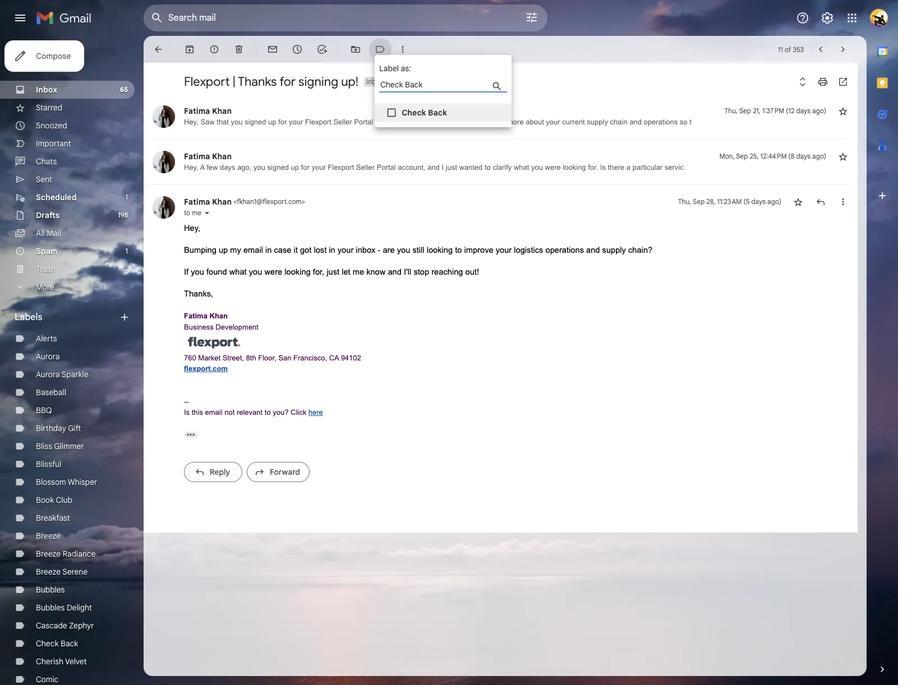 Task type: describe. For each thing, give the bounding box(es) containing it.
8th
[[246, 354, 256, 362]]

trash link
[[36, 264, 55, 274]]

1 so from the left
[[405, 118, 412, 126]]

inbox for inbox link
[[36, 85, 57, 95]]

2 vertical spatial looking
[[285, 268, 311, 277]]

bubbles link
[[36, 585, 65, 595]]

business
[[184, 323, 214, 331]]

all
[[36, 228, 45, 238]]

zephyr
[[69, 621, 94, 631]]

ago,
[[237, 163, 252, 172]]

baseball
[[36, 388, 66, 398]]

not starred checkbox for thu, sep 21, 1:37 pm (12 days ago)
[[837, 105, 849, 117]]

cherish velvet link
[[36, 657, 87, 667]]

compose
[[36, 51, 71, 61]]

breeze radiance
[[36, 549, 96, 559]]

1 vertical spatial account,
[[398, 163, 425, 172]]

aurora sparkle link
[[36, 370, 88, 380]]

aurora link
[[36, 352, 60, 362]]

1 horizontal spatial looking
[[427, 246, 453, 255]]

0 vertical spatial for
[[279, 74, 296, 89]]

signing
[[298, 74, 338, 89]]

inbox button
[[364, 77, 384, 87]]

gmail image
[[36, 7, 97, 29]]

breakfast
[[36, 513, 70, 523]]

not starred image for thu, sep 21, 1:37 pm (12 days ago)
[[837, 105, 849, 117]]

0 vertical spatial seller
[[333, 118, 352, 126]]

Label-as menu open text field
[[379, 79, 528, 93]]

about
[[526, 118, 544, 126]]

>
[[302, 197, 305, 206]]

little
[[492, 118, 505, 126]]

show details image
[[204, 210, 210, 217]]

development
[[216, 323, 259, 331]]

saw
[[200, 118, 215, 126]]

blissful link
[[36, 459, 61, 470]]

0 vertical spatial email
[[243, 246, 263, 255]]

velvet
[[65, 657, 87, 667]]

days for thu, sep 21, 1:37 pm (12 days ago)
[[796, 107, 811, 115]]

scheduled link
[[36, 192, 77, 202]]

main menu image
[[13, 11, 27, 25]]

mon,
[[719, 152, 735, 160]]

not starred checkbox for mon, sep 25, 12:44 pm (8 days ago)
[[837, 151, 849, 162]]

important
[[36, 139, 71, 149]]

fatima inside fatima khan business development
[[184, 312, 207, 320]]

breeze serene
[[36, 567, 88, 577]]

1 vertical spatial were
[[264, 268, 282, 277]]

trash
[[36, 264, 55, 274]]

760
[[184, 354, 196, 362]]

breeze link
[[36, 531, 61, 541]]

bliss glimmer link
[[36, 441, 84, 452]]

i
[[442, 163, 444, 172]]

club
[[56, 495, 72, 505]]

11
[[778, 45, 783, 54]]

book
[[36, 495, 54, 505]]

spam link
[[36, 246, 58, 256]]

breeze for breeze link on the bottom left
[[36, 531, 61, 541]]

chain?
[[628, 246, 652, 255]]

book club
[[36, 495, 72, 505]]

sep for 21,
[[739, 107, 751, 115]]

sparkle
[[61, 370, 88, 380]]

khan up that
[[212, 106, 232, 116]]

dreamy
[[398, 77, 422, 86]]

1 horizontal spatial portal
[[377, 163, 396, 172]]

(8
[[788, 152, 795, 160]]

glimmer
[[54, 441, 84, 452]]

fkhan1@flexport.com
[[237, 197, 302, 206]]

1 horizontal spatial what
[[514, 163, 529, 172]]

you right that
[[231, 118, 243, 126]]

to right love
[[439, 118, 445, 126]]

3 fatima from the top
[[184, 197, 210, 207]]

hey, for hey, a few days ago, you signed up for your flexport seller portal account, and i just wanted to clarify what you were looking for. is there a particular servic
[[184, 163, 198, 172]]

advanced search options image
[[521, 6, 543, 29]]

to left show details image
[[184, 209, 190, 217]]

0 vertical spatial were
[[545, 163, 561, 172]]

2 horizontal spatial looking
[[563, 163, 586, 172]]

labels image
[[375, 44, 386, 55]]

cascade
[[36, 621, 67, 631]]

to left clarify
[[485, 163, 491, 172]]

baseball link
[[36, 388, 66, 398]]

1 vertical spatial me
[[353, 268, 364, 277]]

you right "ago,"
[[254, 163, 265, 172]]

more
[[507, 118, 524, 126]]

11 of 353
[[778, 45, 804, 54]]

more image
[[397, 44, 408, 55]]

198
[[118, 211, 128, 219]]

1:37 pm
[[762, 107, 784, 115]]

and left i
[[427, 163, 440, 172]]

inbox link
[[36, 85, 57, 95]]

khan left <
[[212, 197, 232, 207]]

are
[[383, 246, 395, 255]]

1 horizontal spatial operations
[[644, 118, 678, 126]]

hey, a few days ago, you signed up for your flexport seller portal account, and i just wanted to clarify what you were looking for. is there a particular servic
[[184, 163, 684, 172]]

0 vertical spatial up
[[268, 118, 276, 126]]

back inside labels navigation
[[61, 639, 78, 649]]

and right chain
[[629, 118, 642, 126]]

0 vertical spatial account,
[[375, 118, 403, 126]]

aurora sparkle
[[36, 370, 88, 380]]

search mail image
[[147, 8, 167, 28]]

click
[[291, 408, 306, 417]]

1 vertical spatial for
[[278, 118, 287, 126]]

got
[[300, 246, 312, 255]]

drafts
[[36, 210, 60, 220]]

2 vertical spatial up
[[219, 246, 228, 255]]

not starred image
[[837, 151, 849, 162]]

you?
[[273, 408, 289, 417]]

blossom whisper
[[36, 477, 97, 487]]

all mail link
[[36, 228, 61, 238]]

logistics
[[514, 246, 543, 255]]

settings image
[[821, 11, 834, 25]]

flexport.com link
[[184, 365, 228, 373]]

fatima khan for saw
[[184, 106, 232, 116]]

let
[[342, 268, 350, 277]]

760 market street, 8th floor, san francisco, ca 94102 flexport.com
[[184, 354, 361, 373]]

ago) for mon, sep 25, 12:44 pm (8 days ago)
[[812, 152, 826, 160]]

1 horizontal spatial seller
[[356, 163, 375, 172]]

labels navigation
[[0, 36, 144, 685]]

label as:
[[379, 63, 411, 73]]

1 horizontal spatial back
[[428, 108, 447, 118]]

supply for current
[[587, 118, 608, 126]]

is inside -- is this email not relevant to you? click here
[[184, 408, 190, 417]]

ago) for thu, sep 28, 11:23 am (5 days ago)
[[767, 197, 781, 206]]

current
[[562, 118, 585, 126]]

1 vertical spatial just
[[327, 268, 339, 277]]

thu, sep 28, 11:23 am (5 days ago)
[[678, 197, 781, 206]]

servic
[[665, 163, 684, 172]]

mon, sep 25, 12:44 pm (8 days ago)
[[719, 152, 826, 160]]

supply for and
[[602, 246, 626, 255]]

label
[[379, 63, 399, 73]]

mark as unread image
[[267, 44, 278, 55]]

you right clarify
[[531, 163, 543, 172]]

report spam image
[[209, 44, 220, 55]]

1 vertical spatial up
[[291, 163, 299, 172]]

all mail
[[36, 228, 61, 238]]

clarify
[[493, 163, 512, 172]]

for.
[[588, 163, 598, 172]]

bubbles for bubbles link
[[36, 585, 65, 595]]

sep for 25,
[[736, 152, 748, 160]]

chain
[[610, 118, 627, 126]]

i'll
[[404, 268, 411, 277]]



Task type: vqa. For each thing, say whether or not it's contained in the screenshot.
Oct 4 corresponding to Hey everyone, Just sending a friendly invitation for the movie night that is happening this Friday at 8 PM. I hope you all can make it! Best regards, Maria
no



Task type: locate. For each thing, give the bounding box(es) containing it.
me
[[192, 209, 201, 217], [353, 268, 364, 277]]

1 vertical spatial email
[[205, 408, 222, 417]]

breeze for breeze radiance
[[36, 549, 61, 559]]

1 vertical spatial a
[[626, 163, 631, 172]]

21,
[[753, 107, 761, 115]]

0 vertical spatial what
[[514, 163, 529, 172]]

looking left for.
[[563, 163, 586, 172]]

0 horizontal spatial thu,
[[678, 197, 691, 206]]

aurora for aurora link
[[36, 352, 60, 362]]

2 vertical spatial ago)
[[767, 197, 781, 206]]

bubbles down bubbles link
[[36, 603, 65, 613]]

0 horizontal spatial check
[[36, 639, 59, 649]]

0 vertical spatial bubbles
[[36, 585, 65, 595]]

0 horizontal spatial email
[[205, 408, 222, 417]]

1 horizontal spatial check
[[402, 108, 426, 118]]

you right if
[[191, 268, 204, 277]]

0 vertical spatial check back
[[402, 108, 447, 118]]

hey, left saw
[[184, 118, 198, 126]]

2 vertical spatial not starred checkbox
[[793, 196, 804, 208]]

None search field
[[144, 4, 547, 31]]

94102
[[341, 354, 361, 362]]

wanted
[[459, 163, 483, 172]]

account, left the i'd
[[375, 118, 403, 126]]

thu,
[[724, 107, 738, 115], [678, 197, 691, 206]]

up left my
[[219, 246, 228, 255]]

check back inside labels navigation
[[36, 639, 78, 649]]

san
[[278, 354, 291, 362]]

0 vertical spatial back
[[428, 108, 447, 118]]

0 vertical spatial fatima khan
[[184, 106, 232, 116]]

1 vertical spatial operations
[[546, 246, 584, 255]]

you
[[231, 118, 243, 126], [254, 163, 265, 172], [531, 163, 543, 172], [397, 246, 410, 255], [191, 268, 204, 277], [249, 268, 262, 277]]

love
[[424, 118, 437, 126]]

3 hey, from the top
[[184, 224, 200, 233]]

days for thu, sep 28, 11:23 am (5 days ago)
[[751, 197, 766, 206]]

were left for.
[[545, 163, 561, 172]]

1 vertical spatial seller
[[356, 163, 375, 172]]

move to image
[[350, 44, 361, 55]]

fatima up saw
[[184, 106, 210, 116]]

1 vertical spatial bubbles
[[36, 603, 65, 613]]

more
[[36, 282, 54, 292]]

a right "there"
[[626, 163, 631, 172]]

1 in from the left
[[265, 246, 272, 255]]

what
[[514, 163, 529, 172], [229, 268, 247, 277]]

to
[[439, 118, 445, 126], [485, 163, 491, 172], [184, 209, 190, 217], [455, 246, 462, 255], [265, 408, 271, 417]]

up down the flexport | thanks for signing up!
[[268, 118, 276, 126]]

1 fatima khan from the top
[[184, 106, 232, 116]]

1 horizontal spatial not starred image
[[837, 105, 849, 117]]

0 vertical spatial thu,
[[724, 107, 738, 115]]

add to tasks image
[[316, 44, 328, 55]]

0 vertical spatial aurora
[[36, 352, 60, 362]]

check up cherish
[[36, 639, 59, 649]]

mail
[[47, 228, 61, 238]]

Search mail text field
[[168, 12, 494, 24]]

0 vertical spatial signed
[[245, 118, 266, 126]]

labels heading
[[15, 312, 119, 323]]

hey, down 'to me'
[[184, 224, 200, 233]]

2 bubbles from the top
[[36, 603, 65, 613]]

check back link
[[36, 639, 78, 649]]

0 vertical spatial ago)
[[812, 107, 826, 115]]

2 fatima khan from the top
[[184, 151, 232, 162]]

0 vertical spatial not starred image
[[837, 105, 849, 117]]

older image
[[837, 44, 849, 55]]

inbox for inbox "button" at left
[[366, 77, 383, 86]]

flexport
[[184, 74, 230, 89], [305, 118, 331, 126], [328, 163, 354, 172]]

sep left 28,
[[693, 197, 705, 206]]

blossom whisper link
[[36, 477, 97, 487]]

1 horizontal spatial a
[[626, 163, 631, 172]]

email
[[243, 246, 263, 255], [205, 408, 222, 417]]

there
[[608, 163, 624, 172]]

a left little
[[486, 118, 490, 126]]

up up the 'fkhan1@flexport.com'
[[291, 163, 299, 172]]

bumping
[[184, 246, 216, 255]]

spam
[[36, 246, 58, 256]]

|
[[233, 74, 236, 89]]

back down "cascade zephyr"
[[61, 639, 78, 649]]

birthday gift link
[[36, 424, 81, 434]]

found
[[206, 268, 227, 277]]

thu, left 21,
[[724, 107, 738, 115]]

you right found
[[249, 268, 262, 277]]

1 1 from the top
[[125, 193, 128, 201]]

0 vertical spatial supply
[[587, 118, 608, 126]]

1 down 198
[[125, 247, 128, 255]]

in right the lost
[[329, 246, 335, 255]]

breeze down breakfast
[[36, 531, 61, 541]]

inbox inside labels navigation
[[36, 85, 57, 95]]

0 horizontal spatial in
[[265, 246, 272, 255]]

supply left chain
[[587, 118, 608, 126]]

comic
[[36, 675, 58, 685]]

delete image
[[233, 44, 245, 55]]

not starred checkbox up not starred image on the top right
[[837, 105, 849, 117]]

as:
[[401, 63, 411, 73]]

0 horizontal spatial check back
[[36, 639, 78, 649]]

fatima khan cell
[[184, 197, 305, 207]]

0 vertical spatial not starred checkbox
[[837, 105, 849, 117]]

account, left i
[[398, 163, 425, 172]]

not starred image for thu, sep 28, 11:23 am (5 days ago)
[[793, 196, 804, 208]]

2 aurora from the top
[[36, 370, 60, 380]]

<
[[233, 197, 237, 206]]

seller
[[333, 118, 352, 126], [356, 163, 375, 172]]

operations
[[644, 118, 678, 126], [546, 246, 584, 255]]

of
[[785, 45, 791, 54]]

1 vertical spatial hey,
[[184, 163, 198, 172]]

days right (5
[[751, 197, 766, 206]]

francisco,
[[293, 354, 327, 362]]

sep inside mon, sep 25, 12:44 pm (8 days ago) cell
[[736, 152, 748, 160]]

thanks
[[238, 74, 277, 89]]

check back up cherish velvet "link"
[[36, 639, 78, 649]]

1 vertical spatial supply
[[602, 246, 626, 255]]

1 horizontal spatial is
[[600, 163, 606, 172]]

thu, for thu, sep 21, 1:37 pm (12 days ago)
[[724, 107, 738, 115]]

0 horizontal spatial portal
[[354, 118, 373, 126]]

so
[[405, 118, 412, 126], [680, 118, 687, 126]]

0 horizontal spatial were
[[264, 268, 282, 277]]

looking left for,
[[285, 268, 311, 277]]

signed right "ago,"
[[267, 163, 289, 172]]

0 vertical spatial is
[[600, 163, 606, 172]]

just right i
[[446, 163, 457, 172]]

1 horizontal spatial inbox
[[366, 77, 383, 86]]

thu, left 28,
[[678, 197, 691, 206]]

sep for 28,
[[693, 197, 705, 206]]

and left i'll
[[388, 268, 402, 277]]

not starred image
[[837, 105, 849, 117], [793, 196, 804, 208]]

list containing fatima khan
[[144, 94, 849, 492]]

353
[[793, 45, 804, 54]]

1 for scheduled
[[125, 193, 128, 201]]

1 vertical spatial flexport
[[305, 118, 331, 126]]

inbox up starred
[[36, 85, 57, 95]]

0 horizontal spatial signed
[[245, 118, 266, 126]]

operations right logistics on the right of page
[[546, 246, 584, 255]]

out!
[[465, 268, 479, 277]]

ago) left not starred image on the top right
[[812, 152, 826, 160]]

mon, sep 25, 12:44 pm (8 days ago) cell
[[719, 151, 826, 162]]

gift
[[68, 424, 81, 434]]

1 hey, from the top
[[184, 118, 198, 126]]

4 fatima from the top
[[184, 312, 207, 320]]

1 horizontal spatial signed
[[267, 163, 289, 172]]

so left t in the top of the page
[[680, 118, 687, 126]]

snooze image
[[292, 44, 303, 55]]

aurora for aurora sparkle
[[36, 370, 60, 380]]

portal
[[354, 118, 373, 126], [377, 163, 396, 172]]

0 vertical spatial looking
[[563, 163, 586, 172]]

hey, left a
[[184, 163, 198, 172]]

breeze for breeze serene
[[36, 567, 61, 577]]

1 horizontal spatial in
[[329, 246, 335, 255]]

sep
[[739, 107, 751, 115], [736, 152, 748, 160], [693, 197, 705, 206]]

fatima up a
[[184, 151, 210, 162]]

1 vertical spatial fatima khan
[[184, 151, 232, 162]]

if you found what you were looking for, just let me know and i'll stop reaching out!
[[184, 268, 479, 277]]

0 horizontal spatial seller
[[333, 118, 352, 126]]

to inside -- is this email not relevant to you? click here
[[265, 408, 271, 417]]

0 horizontal spatial just
[[327, 268, 339, 277]]

1 horizontal spatial email
[[243, 246, 263, 255]]

2 vertical spatial flexport
[[328, 163, 354, 172]]

1 up 198
[[125, 193, 128, 201]]

1 horizontal spatial up
[[268, 118, 276, 126]]

2 breeze from the top
[[36, 549, 61, 559]]

it
[[294, 246, 298, 255]]

days for mon, sep 25, 12:44 pm (8 days ago)
[[796, 152, 811, 160]]

check inside labels navigation
[[36, 639, 59, 649]]

inbox down label
[[366, 77, 383, 86]]

ago) right (5
[[767, 197, 781, 206]]

1 vertical spatial not starred checkbox
[[837, 151, 849, 162]]

to left improve
[[455, 246, 462, 255]]

email right my
[[243, 246, 263, 255]]

radiance
[[63, 549, 96, 559]]

0 vertical spatial breeze
[[36, 531, 61, 541]]

0 vertical spatial check
[[402, 108, 426, 118]]

me right let
[[353, 268, 364, 277]]

1 vertical spatial portal
[[377, 163, 396, 172]]

cherish velvet
[[36, 657, 87, 667]]

0 vertical spatial portal
[[354, 118, 373, 126]]

1 horizontal spatial just
[[446, 163, 457, 172]]

2 hey, from the top
[[184, 163, 198, 172]]

understand
[[447, 118, 484, 126]]

breakfast link
[[36, 513, 70, 523]]

alerts
[[36, 334, 57, 344]]

starred
[[36, 103, 62, 113]]

1 vertical spatial breeze
[[36, 549, 61, 559]]

in left case
[[265, 246, 272, 255]]

hey, saw that you signed up for your flexport seller portal account, so i'd love to understand a little more about your current supply chain and operations so t
[[184, 118, 692, 126]]

is right for.
[[600, 163, 606, 172]]

back right the i'd
[[428, 108, 447, 118]]

0 horizontal spatial not starred image
[[793, 196, 804, 208]]

fatima
[[184, 106, 210, 116], [184, 151, 210, 162], [184, 197, 210, 207], [184, 312, 207, 320]]

0 vertical spatial me
[[192, 209, 201, 217]]

breeze serene link
[[36, 567, 88, 577]]

not starred image up not starred image on the top right
[[837, 105, 849, 117]]

0 vertical spatial just
[[446, 163, 457, 172]]

2 vertical spatial for
[[301, 163, 310, 172]]

list
[[144, 94, 849, 492]]

relevant
[[237, 408, 263, 417]]

2 in from the left
[[329, 246, 335, 255]]

1 breeze from the top
[[36, 531, 61, 541]]

1 vertical spatial back
[[61, 639, 78, 649]]

fatima khan up few on the left top
[[184, 151, 232, 162]]

just left let
[[327, 268, 339, 277]]

thu, sep 28, 11:23 am (5 days ago) cell
[[678, 196, 781, 208]]

bubbles for bubbles delight
[[36, 603, 65, 613]]

floor,
[[258, 354, 276, 362]]

1 vertical spatial is
[[184, 408, 190, 417]]

newer image
[[815, 44, 826, 55]]

Not starred checkbox
[[837, 105, 849, 117], [837, 151, 849, 162], [793, 196, 804, 208]]

0 horizontal spatial is
[[184, 408, 190, 417]]

sent
[[36, 174, 52, 185]]

(5
[[743, 197, 750, 206]]

fatima khan up saw
[[184, 106, 232, 116]]

days right '(12'
[[796, 107, 811, 115]]

1 for spam
[[125, 247, 128, 255]]

thu, for thu, sep 28, 11:23 am (5 days ago)
[[678, 197, 691, 206]]

khan inside fatima khan business development
[[210, 312, 228, 320]]

up
[[268, 118, 276, 126], [291, 163, 299, 172], [219, 246, 228, 255]]

bubbles down 'breeze serene' link
[[36, 585, 65, 595]]

2 vertical spatial hey,
[[184, 224, 200, 233]]

(12
[[786, 107, 795, 115]]

for down the flexport | thanks for signing up!
[[278, 118, 287, 126]]

flexport.com
[[184, 365, 228, 373]]

0 vertical spatial 1
[[125, 193, 128, 201]]

email left not at left bottom
[[205, 408, 222, 417]]

check
[[402, 108, 426, 118], [36, 639, 59, 649]]

blissful
[[36, 459, 61, 470]]

signed right that
[[245, 118, 266, 126]]

signed
[[245, 118, 266, 126], [267, 163, 289, 172]]

hey, for hey, saw that you signed up for your flexport seller portal account, so i'd love to understand a little more about your current supply chain and operations so t
[[184, 118, 198, 126]]

0 vertical spatial a
[[486, 118, 490, 126]]

support image
[[796, 11, 809, 25]]

0 vertical spatial flexport
[[184, 74, 230, 89]]

days right (8
[[796, 152, 811, 160]]

1 vertical spatial thu,
[[678, 197, 691, 206]]

days
[[796, 107, 811, 115], [796, 152, 811, 160], [220, 163, 235, 172], [751, 197, 766, 206]]

for
[[279, 74, 296, 89], [278, 118, 287, 126], [301, 163, 310, 172]]

0 horizontal spatial so
[[405, 118, 412, 126]]

cascade zephyr
[[36, 621, 94, 631]]

archive image
[[184, 44, 195, 55]]

0 vertical spatial sep
[[739, 107, 751, 115]]

khan up development
[[210, 312, 228, 320]]

for,
[[313, 268, 324, 277]]

snoozed
[[36, 121, 67, 131]]

2 fatima from the top
[[184, 151, 210, 162]]

days right few on the left top
[[220, 163, 235, 172]]

2 horizontal spatial up
[[291, 163, 299, 172]]

supply left chain?
[[602, 246, 626, 255]]

not starred image down (8
[[793, 196, 804, 208]]

3 breeze from the top
[[36, 567, 61, 577]]

0 vertical spatial hey,
[[184, 118, 198, 126]]

sep left 25,
[[736, 152, 748, 160]]

not starred checkbox down (8
[[793, 196, 804, 208]]

fatima up 'to me'
[[184, 197, 210, 207]]

back to inbox image
[[153, 44, 164, 55]]

1 vertical spatial ago)
[[812, 152, 826, 160]]

me left show details image
[[192, 209, 201, 217]]

12:44 pm
[[760, 152, 787, 160]]

breeze down breeze link on the bottom left
[[36, 549, 61, 559]]

and
[[629, 118, 642, 126], [427, 163, 440, 172], [586, 246, 600, 255], [388, 268, 402, 277]]

0 horizontal spatial looking
[[285, 268, 311, 277]]

days inside cell
[[796, 152, 811, 160]]

1 horizontal spatial so
[[680, 118, 687, 126]]

is left this
[[184, 408, 190, 417]]

1 horizontal spatial thu,
[[724, 107, 738, 115]]

1 vertical spatial aurora
[[36, 370, 60, 380]]

1 vertical spatial sep
[[736, 152, 748, 160]]

sep inside thu, sep 28, 11:23 am (5 days ago) cell
[[693, 197, 705, 206]]

2 vertical spatial sep
[[693, 197, 705, 206]]

ago) for thu, sep 21, 1:37 pm (12 days ago)
[[812, 107, 826, 115]]

email inside -- is this email not relevant to you? click here
[[205, 408, 222, 417]]

up!
[[341, 74, 358, 89]]

1 vertical spatial what
[[229, 268, 247, 277]]

0 horizontal spatial a
[[486, 118, 490, 126]]

for up >
[[301, 163, 310, 172]]

sep left 21,
[[739, 107, 751, 115]]

a
[[200, 163, 205, 172]]

fatima khan for a
[[184, 151, 232, 162]]

2 vertical spatial breeze
[[36, 567, 61, 577]]

and left chain?
[[586, 246, 600, 255]]

were down case
[[264, 268, 282, 277]]

a
[[486, 118, 490, 126], [626, 163, 631, 172]]

is
[[600, 163, 606, 172], [184, 408, 190, 417]]

aurora down alerts link
[[36, 352, 60, 362]]

birthday
[[36, 424, 66, 434]]

0 horizontal spatial back
[[61, 639, 78, 649]]

looking right the still
[[427, 246, 453, 255]]

khan up few on the left top
[[212, 151, 232, 162]]

inbox inside "button"
[[366, 77, 383, 86]]

what right found
[[229, 268, 247, 277]]

this
[[192, 408, 203, 417]]

ago) inside cell
[[812, 152, 826, 160]]

so left the i'd
[[405, 118, 412, 126]]

supply
[[587, 118, 608, 126], [602, 246, 626, 255]]

1 vertical spatial signed
[[267, 163, 289, 172]]

what right clarify
[[514, 163, 529, 172]]

25,
[[750, 152, 759, 160]]

65
[[120, 85, 128, 94]]

tab list
[[867, 36, 898, 645]]

chats link
[[36, 157, 57, 167]]

1 vertical spatial looking
[[427, 246, 453, 255]]

sep inside thu, sep 21, 1:37 pm (12 days ago) cell
[[739, 107, 751, 115]]

ago) right '(12'
[[812, 107, 826, 115]]

you left the still
[[397, 246, 410, 255]]

0 horizontal spatial me
[[192, 209, 201, 217]]

operations left t in the top of the page
[[644, 118, 678, 126]]

if
[[184, 268, 189, 277]]

aurora down aurora link
[[36, 370, 60, 380]]

2 so from the left
[[680, 118, 687, 126]]

fatima up business
[[184, 312, 207, 320]]

1 aurora from the top
[[36, 352, 60, 362]]

bbq
[[36, 406, 52, 416]]

2 1 from the top
[[125, 247, 128, 255]]

1 fatima from the top
[[184, 106, 210, 116]]

breeze up bubbles link
[[36, 567, 61, 577]]

1 bubbles from the top
[[36, 585, 65, 595]]

1 vertical spatial check
[[36, 639, 59, 649]]

1 horizontal spatial check back
[[402, 108, 447, 118]]

fatima khan
[[184, 106, 232, 116], [184, 151, 232, 162]]

check down dreamy button
[[402, 108, 426, 118]]

blossom
[[36, 477, 66, 487]]

thu, sep 21, 1:37 pm (12 days ago) cell
[[724, 105, 826, 117]]

0 horizontal spatial operations
[[546, 246, 584, 255]]

not starred checkbox right (8
[[837, 151, 849, 162]]

check back down dreamy button
[[402, 108, 447, 118]]

thanks,
[[184, 289, 213, 298]]

0 horizontal spatial what
[[229, 268, 247, 277]]

hey, for hey,
[[184, 224, 200, 233]]

for right thanks
[[279, 74, 296, 89]]

to left you?
[[265, 408, 271, 417]]

1 horizontal spatial me
[[353, 268, 364, 277]]

not starred checkbox for thu, sep 28, 11:23 am (5 days ago)
[[793, 196, 804, 208]]



